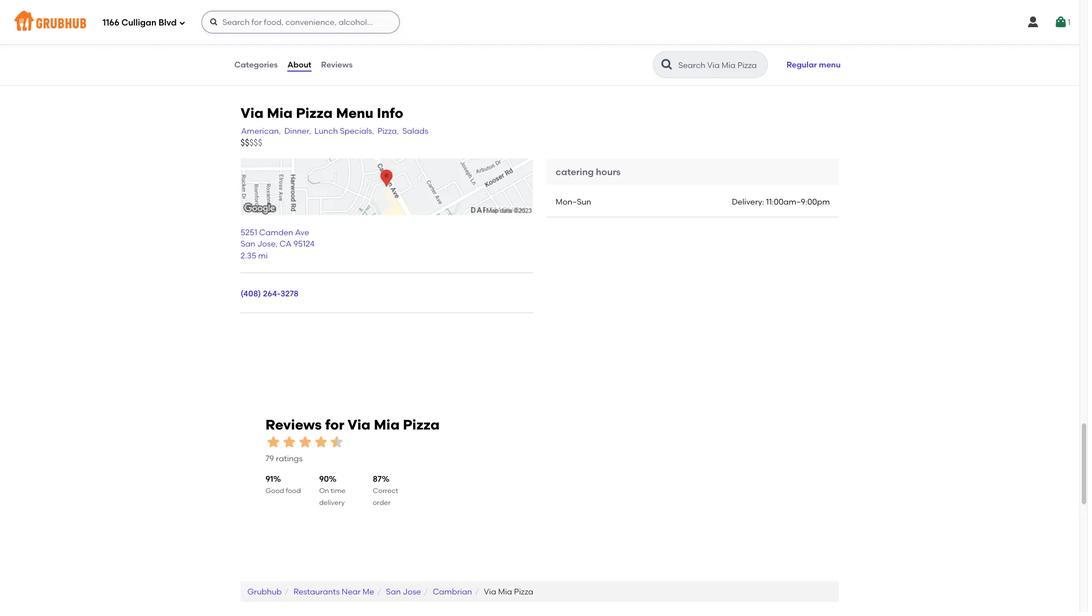 Task type: describe. For each thing, give the bounding box(es) containing it.
dinner,
[[284, 126, 311, 136]]

lunch specials, button
[[314, 125, 375, 137]]

culligan
[[121, 18, 157, 28]]

1166
[[103, 18, 119, 28]]

pizza,
[[378, 126, 399, 136]]

87
[[373, 474, 382, 484]]

about button
[[287, 44, 312, 85]]

main navigation navigation
[[0, 0, 1080, 44]]

ratings
[[276, 454, 303, 464]]

for
[[325, 417, 344, 433]]

via for via mia pizza menu info
[[241, 105, 264, 121]]

pizza, button
[[377, 125, 400, 137]]

hours
[[596, 166, 621, 177]]

jose inside 5251 camden ave san jose , ca 95124 2.35 mi
[[257, 239, 276, 249]]

via mia pizza
[[484, 587, 534, 597]]

90
[[319, 474, 329, 484]]

(408) 264-3278
[[241, 289, 299, 298]]

san inside 5251 camden ave san jose , ca 95124 2.35 mi
[[241, 239, 255, 249]]

1166 culligan blvd
[[103, 18, 177, 28]]

91
[[266, 474, 273, 484]]

11:00am–9:00pm
[[766, 197, 830, 207]]

79 ratings
[[266, 454, 303, 464]]

svg image inside 1 button
[[1054, 15, 1068, 29]]

san jose
[[386, 587, 421, 597]]

ave
[[295, 228, 309, 237]]

american,
[[241, 126, 281, 136]]

restaurants
[[294, 587, 340, 597]]

87 correct order
[[373, 474, 398, 507]]

cambrian link
[[433, 587, 472, 597]]

mon–sun
[[556, 197, 591, 207]]

serves 5
[[349, 10, 377, 18]]

categories button
[[234, 44, 278, 85]]

264-
[[263, 289, 281, 298]]

lunch
[[314, 126, 338, 136]]

american, dinner, lunch specials, pizza, salads
[[241, 126, 428, 136]]

via for via mia pizza
[[484, 587, 496, 597]]

menu
[[336, 105, 374, 121]]

near
[[342, 587, 361, 597]]

via mia pizza menu info
[[241, 105, 403, 121]]

catering hours
[[556, 166, 621, 177]]

serves 5 button
[[343, 0, 587, 27]]

5251 camden ave san jose , ca 95124 2.35 mi
[[241, 228, 315, 260]]

mia for via mia pizza
[[498, 587, 512, 597]]

reviews for reviews
[[321, 60, 353, 69]]

Search Via Mia Pizza search field
[[677, 60, 764, 70]]

regular menu button
[[782, 52, 846, 77]]

categories
[[234, 60, 278, 69]]

reviews button
[[321, 44, 353, 85]]

specials,
[[340, 126, 374, 136]]

american, button
[[241, 125, 282, 137]]

2.35
[[241, 251, 256, 260]]

catering
[[556, 166, 594, 177]]

1 horizontal spatial svg image
[[1026, 15, 1040, 29]]

1 horizontal spatial san
[[386, 587, 401, 597]]

0 horizontal spatial svg image
[[209, 18, 219, 27]]

delivery:
[[732, 197, 764, 207]]

3278
[[281, 289, 299, 298]]



Task type: vqa. For each thing, say whether or not it's contained in the screenshot.


Task type: locate. For each thing, give the bounding box(es) containing it.
search icon image
[[660, 58, 674, 71]]

salads
[[402, 126, 428, 136]]

reviews right about
[[321, 60, 353, 69]]

reviews inside button
[[321, 60, 353, 69]]

cambrian
[[433, 587, 472, 597]]

reviews for reviews for via mia pizza
[[266, 417, 322, 433]]

1 vertical spatial san
[[386, 587, 401, 597]]

regular menu
[[787, 60, 841, 69]]

mia
[[267, 105, 293, 121], [374, 417, 400, 433], [498, 587, 512, 597]]

0 horizontal spatial jose
[[257, 239, 276, 249]]

via right for
[[348, 417, 371, 433]]

san
[[241, 239, 255, 249], [386, 587, 401, 597]]

delivery: 11:00am–9:00pm
[[732, 197, 830, 207]]

svg image
[[1026, 15, 1040, 29], [209, 18, 219, 27]]

via right cambrian
[[484, 587, 496, 597]]

1 horizontal spatial pizza
[[403, 417, 440, 433]]

mia for via mia pizza menu info
[[267, 105, 293, 121]]

2 horizontal spatial via
[[484, 587, 496, 597]]

pizza for via mia pizza menu info
[[296, 105, 333, 121]]

info
[[377, 105, 403, 121]]

95124
[[293, 239, 315, 249]]

good
[[266, 487, 284, 495]]

1 horizontal spatial mia
[[374, 417, 400, 433]]

1 horizontal spatial svg image
[[1054, 15, 1068, 29]]

grubhub
[[247, 587, 282, 597]]

svg image right blvd
[[209, 18, 219, 27]]

(408) 264-3278 button
[[241, 288, 299, 299]]

Search for food, convenience, alcohol... search field
[[202, 11, 400, 33]]

pizza
[[296, 105, 333, 121], [403, 417, 440, 433], [514, 587, 534, 597]]

0 vertical spatial mia
[[267, 105, 293, 121]]

2 vertical spatial pizza
[[514, 587, 534, 597]]

jose up the mi
[[257, 239, 276, 249]]

0 horizontal spatial san
[[241, 239, 255, 249]]

jose
[[257, 239, 276, 249], [403, 587, 421, 597]]

menu
[[819, 60, 841, 69]]

1
[[1068, 17, 1071, 27]]

0 vertical spatial jose
[[257, 239, 276, 249]]

mi
[[258, 251, 268, 260]]

1 horizontal spatial jose
[[403, 587, 421, 597]]

via up american,
[[241, 105, 264, 121]]

restaurants near me link
[[294, 587, 374, 597]]

$$$$$
[[241, 138, 262, 148]]

mia right cambrian
[[498, 587, 512, 597]]

san up the 2.35
[[241, 239, 255, 249]]

0 vertical spatial san
[[241, 239, 255, 249]]

$$
[[241, 138, 249, 148]]

restaurants near me
[[294, 587, 374, 597]]

pizza for via mia pizza
[[514, 587, 534, 597]]

order
[[373, 498, 391, 507]]

grubhub link
[[247, 587, 282, 597]]

0 vertical spatial pizza
[[296, 105, 333, 121]]

5
[[373, 10, 377, 18]]

svg image left 1 button
[[1026, 15, 1040, 29]]

serves
[[349, 10, 371, 18]]

food
[[286, 487, 301, 495]]

star icon image
[[266, 434, 281, 450], [281, 434, 297, 450], [297, 434, 313, 450], [313, 434, 329, 450], [329, 434, 345, 450], [329, 434, 345, 450]]

regular
[[787, 60, 817, 69]]

1 button
[[1054, 12, 1071, 32]]

1 vertical spatial reviews
[[266, 417, 322, 433]]

reviews for via mia pizza
[[266, 417, 440, 433]]

1 vertical spatial pizza
[[403, 417, 440, 433]]

san jose link
[[386, 587, 421, 597]]

blvd
[[159, 18, 177, 28]]

salads button
[[402, 125, 429, 137]]

(408)
[[241, 289, 261, 298]]

2 horizontal spatial pizza
[[514, 587, 534, 597]]

2 vertical spatial via
[[484, 587, 496, 597]]

0 vertical spatial via
[[241, 105, 264, 121]]

jose left cambrian
[[403, 587, 421, 597]]

on
[[319, 487, 329, 495]]

79
[[266, 454, 274, 464]]

svg image
[[1054, 15, 1068, 29], [179, 20, 186, 26]]

0 horizontal spatial via
[[241, 105, 264, 121]]

1 horizontal spatial via
[[348, 417, 371, 433]]

2 horizontal spatial mia
[[498, 587, 512, 597]]

1 vertical spatial via
[[348, 417, 371, 433]]

time
[[331, 487, 346, 495]]

dinner, button
[[284, 125, 312, 137]]

san right me
[[386, 587, 401, 597]]

0 horizontal spatial svg image
[[179, 20, 186, 26]]

90 on time delivery
[[319, 474, 346, 507]]

via
[[241, 105, 264, 121], [348, 417, 371, 433], [484, 587, 496, 597]]

1 vertical spatial jose
[[403, 587, 421, 597]]

91 good food
[[266, 474, 301, 495]]

correct
[[373, 487, 398, 495]]

0 vertical spatial reviews
[[321, 60, 353, 69]]

me
[[363, 587, 374, 597]]

,
[[276, 239, 278, 249]]

about
[[287, 60, 311, 69]]

5251
[[241, 228, 257, 237]]

delivery
[[319, 498, 345, 507]]

reviews up ratings
[[266, 417, 322, 433]]

reviews
[[321, 60, 353, 69], [266, 417, 322, 433]]

0 horizontal spatial pizza
[[296, 105, 333, 121]]

mia up the dinner,
[[267, 105, 293, 121]]

0 horizontal spatial mia
[[267, 105, 293, 121]]

camden
[[259, 228, 293, 237]]

ca
[[280, 239, 292, 249]]

2 vertical spatial mia
[[498, 587, 512, 597]]

1 vertical spatial mia
[[374, 417, 400, 433]]

mia right for
[[374, 417, 400, 433]]



